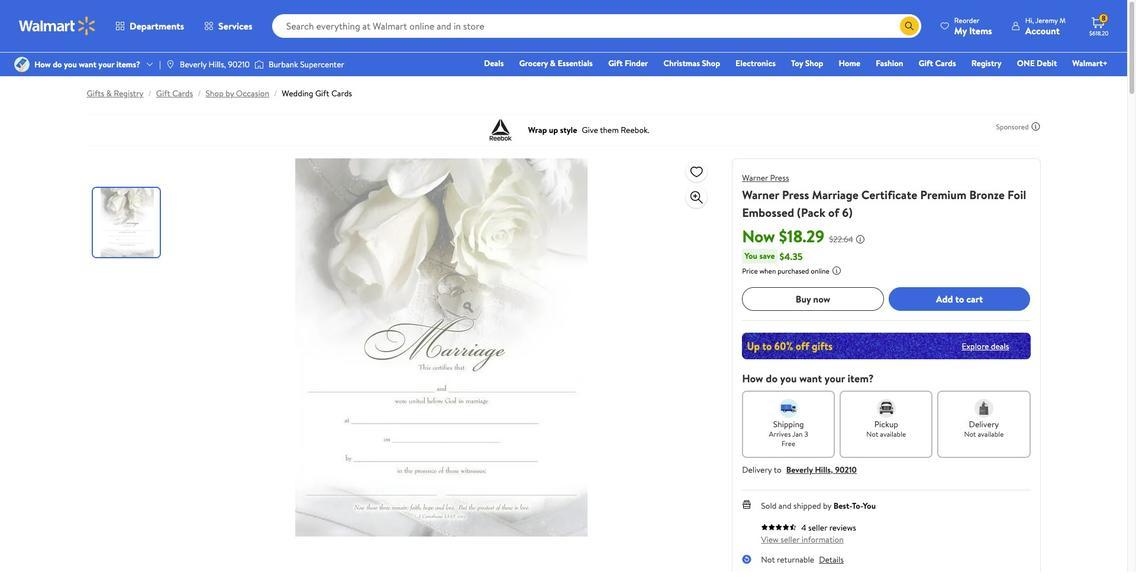 Task type: describe. For each thing, give the bounding box(es) containing it.
christmas
[[664, 57, 700, 69]]

explore deals
[[962, 341, 1009, 352]]

reorder
[[954, 15, 980, 25]]

warner press marriage certificate premium bronze foil embossed (pack of 6) image
[[252, 159, 631, 537]]

beverly hills, 90210
[[180, 59, 250, 70]]

gift right fashion
[[919, 57, 933, 69]]

0 vertical spatial hills,
[[209, 59, 226, 70]]

buy now
[[796, 293, 830, 306]]

warner press warner press marriage certificate premium bronze foil embossed (pack of 6) now $18.29
[[742, 172, 1026, 248]]

delivery not available
[[964, 419, 1004, 440]]

pickup
[[874, 419, 898, 431]]

ad disclaimer and feedback image
[[1031, 122, 1041, 131]]

$618.20
[[1089, 29, 1109, 37]]

now
[[742, 225, 775, 248]]

free
[[782, 439, 796, 449]]

price
[[742, 266, 758, 276]]

available for delivery
[[978, 430, 1004, 440]]

do for how do you want your items?
[[53, 59, 62, 70]]

& for gifts
[[106, 88, 112, 99]]

hi, jeremy m account
[[1025, 15, 1066, 37]]

walmart+ link
[[1067, 57, 1113, 70]]

0 horizontal spatial cards
[[172, 88, 193, 99]]

6)
[[842, 205, 853, 221]]

2 warner from the top
[[742, 187, 779, 203]]

premium
[[920, 187, 967, 203]]

and
[[779, 501, 792, 512]]

1 / from the left
[[148, 88, 151, 99]]

electronics link
[[730, 57, 781, 70]]

marriage
[[812, 187, 859, 203]]

 image for burbank
[[254, 59, 264, 70]]

to for add
[[955, 293, 964, 306]]

my
[[954, 24, 967, 37]]

0 vertical spatial registry
[[972, 57, 1002, 69]]

item?
[[848, 372, 874, 386]]

how do you want your items?
[[34, 59, 140, 70]]

2 horizontal spatial cards
[[935, 57, 956, 69]]

|
[[159, 59, 161, 70]]

view
[[761, 534, 779, 546]]

bronze
[[969, 187, 1005, 203]]

jeremy
[[1036, 15, 1058, 25]]

legal information image
[[832, 266, 841, 276]]

details
[[819, 554, 844, 566]]

you save $4.35
[[745, 250, 803, 263]]

0 horizontal spatial 90210
[[228, 59, 250, 70]]

0 horizontal spatial shop
[[206, 88, 224, 99]]

walmart+
[[1073, 57, 1108, 69]]

intent image for shipping image
[[779, 399, 798, 418]]

of
[[828, 205, 839, 221]]

explore
[[962, 341, 989, 352]]

burbank
[[269, 59, 298, 70]]

how for how do you want your item?
[[742, 372, 763, 386]]

wedding gift cards link
[[282, 88, 352, 99]]

walmart image
[[19, 17, 96, 36]]

home link
[[833, 57, 866, 70]]

returnable
[[777, 554, 814, 566]]

grocery & essentials
[[519, 57, 593, 69]]

shop for toy shop
[[805, 57, 823, 69]]

& for grocery
[[550, 57, 556, 69]]

(pack
[[797, 205, 826, 221]]

search icon image
[[905, 21, 914, 31]]

fashion link
[[871, 57, 909, 70]]

0 horizontal spatial gift cards link
[[156, 88, 193, 99]]

available for pickup
[[880, 430, 906, 440]]

services
[[218, 20, 252, 33]]

gifts & registry / gift cards / shop by occasion / wedding gift cards
[[87, 88, 352, 99]]

gift right "wedding"
[[315, 88, 329, 99]]

jan
[[792, 430, 803, 440]]

pickup not available
[[867, 419, 906, 440]]

$18.29
[[779, 225, 824, 248]]

intent image for delivery image
[[975, 399, 994, 418]]

0 horizontal spatial beverly
[[180, 59, 207, 70]]

toy shop
[[791, 57, 823, 69]]

gift finder link
[[603, 57, 654, 70]]

hi,
[[1025, 15, 1034, 25]]

online
[[811, 266, 830, 276]]

warner press link
[[742, 172, 789, 184]]

embossed
[[742, 205, 794, 221]]

deals
[[484, 57, 504, 69]]

toy
[[791, 57, 803, 69]]

0 horizontal spatial by
[[226, 88, 234, 99]]

warner press marriage certificate premium bronze foil embossed (pack of 6) - image 1 of 1 image
[[93, 188, 162, 257]]

christmas shop link
[[658, 57, 726, 70]]

shop for christmas shop
[[702, 57, 720, 69]]

toy shop link
[[786, 57, 829, 70]]

items?
[[116, 59, 140, 70]]

you for how do you want your items?
[[64, 59, 77, 70]]

wedding
[[282, 88, 313, 99]]

departments button
[[105, 12, 194, 40]]

details button
[[819, 554, 844, 566]]

1 vertical spatial you
[[863, 501, 876, 512]]

reorder my items
[[954, 15, 992, 37]]

registry link
[[966, 57, 1007, 70]]

burbank supercenter
[[269, 59, 344, 70]]

buy now button
[[742, 288, 884, 311]]

delivery to beverly hills, 90210
[[742, 465, 857, 476]]

gift inside 'link'
[[608, 57, 623, 69]]

price when purchased online
[[742, 266, 830, 276]]

gift cards
[[919, 57, 956, 69]]



Task type: vqa. For each thing, say whether or not it's contained in the screenshot.
the Toy Shop link
yes



Task type: locate. For each thing, give the bounding box(es) containing it.
/ left "wedding"
[[274, 88, 277, 99]]

1 horizontal spatial your
[[825, 372, 845, 386]]

0 vertical spatial gift cards link
[[913, 57, 961, 70]]

gift
[[608, 57, 623, 69], [919, 57, 933, 69], [156, 88, 170, 99], [315, 88, 329, 99]]

1 horizontal spatial &
[[550, 57, 556, 69]]

1 vertical spatial hills,
[[815, 465, 833, 476]]

how for how do you want your items?
[[34, 59, 51, 70]]

to-
[[852, 501, 863, 512]]

how do you want your item?
[[742, 372, 874, 386]]

2 horizontal spatial /
[[274, 88, 277, 99]]

delivery inside delivery not available
[[969, 419, 999, 431]]

to left cart
[[955, 293, 964, 306]]

seller for 4
[[808, 523, 827, 534]]

not
[[867, 430, 878, 440], [964, 430, 976, 440], [761, 554, 775, 566]]

to inside button
[[955, 293, 964, 306]]

0 horizontal spatial you
[[745, 250, 758, 262]]

 image for beverly
[[166, 60, 175, 69]]

press
[[770, 172, 789, 184], [782, 187, 809, 203]]

1 horizontal spatial /
[[198, 88, 201, 99]]

0 vertical spatial beverly
[[180, 59, 207, 70]]

press up (pack
[[782, 187, 809, 203]]

warner
[[742, 172, 768, 184], [742, 187, 779, 203]]

1 horizontal spatial to
[[955, 293, 964, 306]]

not for pickup
[[867, 430, 878, 440]]

0 horizontal spatial your
[[98, 59, 114, 70]]

not down view at bottom right
[[761, 554, 775, 566]]

8 $618.20
[[1089, 13, 1109, 37]]

when
[[760, 266, 776, 276]]

now
[[813, 293, 830, 306]]

0 horizontal spatial &
[[106, 88, 112, 99]]

0 vertical spatial press
[[770, 172, 789, 184]]

not for delivery
[[964, 430, 976, 440]]

1 vertical spatial your
[[825, 372, 845, 386]]

you right best-
[[863, 501, 876, 512]]

1 horizontal spatial do
[[766, 372, 778, 386]]

1 horizontal spatial delivery
[[969, 419, 999, 431]]

gift finder
[[608, 57, 648, 69]]

you for how do you want your item?
[[780, 372, 797, 386]]

gift cards link down |
[[156, 88, 193, 99]]

/ right gifts & registry link
[[148, 88, 151, 99]]

2 / from the left
[[198, 88, 201, 99]]

not down "intent image for delivery"
[[964, 430, 976, 440]]

sponsored
[[996, 122, 1029, 132]]

$22.64
[[829, 234, 853, 246]]

1 horizontal spatial not
[[867, 430, 878, 440]]

your left items?
[[98, 59, 114, 70]]

registry down items?
[[114, 88, 144, 99]]

beverly down free
[[786, 465, 813, 476]]

one
[[1017, 57, 1035, 69]]

want for items?
[[79, 59, 96, 70]]

0 vertical spatial 90210
[[228, 59, 250, 70]]

1 horizontal spatial gift cards link
[[913, 57, 961, 70]]

do up shipping
[[766, 372, 778, 386]]

explore deals link
[[957, 336, 1014, 357]]

beverly hills, 90210 button
[[786, 465, 857, 476]]

1 horizontal spatial 90210
[[835, 465, 857, 476]]

cards down beverly hills, 90210
[[172, 88, 193, 99]]

90210 up best-
[[835, 465, 857, 476]]

1 vertical spatial &
[[106, 88, 112, 99]]

certificate
[[862, 187, 918, 203]]

departments
[[130, 20, 184, 33]]

0 vertical spatial do
[[53, 59, 62, 70]]

$4.35
[[780, 250, 803, 263]]

shop
[[702, 57, 720, 69], [805, 57, 823, 69], [206, 88, 224, 99]]

your for items?
[[98, 59, 114, 70]]

shipping arrives jan 3 free
[[769, 419, 808, 449]]

electronics
[[736, 57, 776, 69]]

0 horizontal spatial /
[[148, 88, 151, 99]]

items
[[969, 24, 992, 37]]

0 horizontal spatial not
[[761, 554, 775, 566]]

shop down beverly hills, 90210
[[206, 88, 224, 99]]

1 vertical spatial how
[[742, 372, 763, 386]]

foil
[[1008, 187, 1026, 203]]

1 vertical spatial want
[[799, 372, 822, 386]]

2 horizontal spatial  image
[[254, 59, 264, 70]]

by left best-
[[823, 501, 832, 512]]

shop right toy
[[805, 57, 823, 69]]

0 vertical spatial to
[[955, 293, 964, 306]]

90210 up shop by occasion link
[[228, 59, 250, 70]]

0 horizontal spatial to
[[774, 465, 782, 476]]

you up intent image for shipping on the right of page
[[780, 372, 797, 386]]

0 vertical spatial want
[[79, 59, 96, 70]]

2 horizontal spatial shop
[[805, 57, 823, 69]]

0 vertical spatial warner
[[742, 172, 768, 184]]

want up gifts
[[79, 59, 96, 70]]

0 horizontal spatial you
[[64, 59, 77, 70]]

1 vertical spatial do
[[766, 372, 778, 386]]

0 horizontal spatial delivery
[[742, 465, 772, 476]]

1 vertical spatial beverly
[[786, 465, 813, 476]]

up to sixty percent off deals. shop now. image
[[742, 333, 1031, 360]]

&
[[550, 57, 556, 69], [106, 88, 112, 99]]

do
[[53, 59, 62, 70], [766, 372, 778, 386]]

1 vertical spatial delivery
[[742, 465, 772, 476]]

not down intent image for pickup on the bottom of the page
[[867, 430, 878, 440]]

fashion
[[876, 57, 903, 69]]

0 vertical spatial &
[[550, 57, 556, 69]]

0 vertical spatial you
[[64, 59, 77, 70]]

Walmart Site-Wide search field
[[272, 14, 921, 38]]

seller for view
[[781, 534, 800, 546]]

you
[[745, 250, 758, 262], [863, 501, 876, 512]]

seller down 4.5 stars out of 5, based on 4 seller reviews element
[[781, 534, 800, 546]]

do for how do you want your item?
[[766, 372, 778, 386]]

beverly right |
[[180, 59, 207, 70]]

1 vertical spatial gift cards link
[[156, 88, 193, 99]]

0 horizontal spatial seller
[[781, 534, 800, 546]]

deals
[[991, 341, 1009, 352]]

you
[[64, 59, 77, 70], [780, 372, 797, 386]]

add
[[936, 293, 953, 306]]

1 vertical spatial registry
[[114, 88, 144, 99]]

1 available from the left
[[880, 430, 906, 440]]

0 vertical spatial you
[[745, 250, 758, 262]]

gift down |
[[156, 88, 170, 99]]

1 horizontal spatial you
[[780, 372, 797, 386]]

shop by occasion link
[[206, 88, 269, 99]]

one debit link
[[1012, 57, 1062, 70]]

90210
[[228, 59, 250, 70], [835, 465, 857, 476]]

available down "intent image for delivery"
[[978, 430, 1004, 440]]

hills, up gifts & registry / gift cards / shop by occasion / wedding gift cards
[[209, 59, 226, 70]]

1 horizontal spatial  image
[[166, 60, 175, 69]]

seller
[[808, 523, 827, 534], [781, 534, 800, 546]]

shipped
[[794, 501, 821, 512]]

 image
[[14, 57, 30, 72], [254, 59, 264, 70], [166, 60, 175, 69]]

learn more about strikethrough prices image
[[856, 235, 865, 244]]

buy
[[796, 293, 811, 306]]

registry down items
[[972, 57, 1002, 69]]

1 horizontal spatial you
[[863, 501, 876, 512]]

view seller information
[[761, 534, 844, 546]]

intent image for pickup image
[[877, 399, 896, 418]]

hills, up sold and shipped by best-to-you
[[815, 465, 833, 476]]

add to favorites list, warner press marriage certificate premium bronze foil embossed (pack of 6) image
[[690, 164, 704, 179]]

 image right |
[[166, 60, 175, 69]]

available inside pickup not available
[[880, 430, 906, 440]]

want for item?
[[799, 372, 822, 386]]

0 horizontal spatial do
[[53, 59, 62, 70]]

gifts & registry link
[[87, 88, 144, 99]]

1 horizontal spatial registry
[[972, 57, 1002, 69]]

occasion
[[236, 88, 269, 99]]

best-
[[834, 501, 852, 512]]

2 available from the left
[[978, 430, 1004, 440]]

grocery & essentials link
[[514, 57, 598, 70]]

& right gifts
[[106, 88, 112, 99]]

delivery down "intent image for delivery"
[[969, 419, 999, 431]]

arrives
[[769, 430, 791, 440]]

Search search field
[[272, 14, 921, 38]]

1 horizontal spatial how
[[742, 372, 763, 386]]

you down walmart image
[[64, 59, 77, 70]]

warner up the embossed
[[742, 172, 768, 184]]

1 warner from the top
[[742, 172, 768, 184]]

seller right the 4
[[808, 523, 827, 534]]

gifts
[[87, 88, 104, 99]]

1 vertical spatial 90210
[[835, 465, 857, 476]]

home
[[839, 57, 861, 69]]

0 horizontal spatial available
[[880, 430, 906, 440]]

zoom image modal image
[[690, 191, 704, 205]]

debit
[[1037, 57, 1057, 69]]

cards down my
[[935, 57, 956, 69]]

4.5 stars out of 5, based on 4 seller reviews element
[[761, 524, 797, 531]]

by left occasion
[[226, 88, 234, 99]]

account
[[1025, 24, 1060, 37]]

your left item?
[[825, 372, 845, 386]]

reviews
[[829, 523, 856, 534]]

0 horizontal spatial want
[[79, 59, 96, 70]]

sold
[[761, 501, 777, 512]]

gift cards link down my
[[913, 57, 961, 70]]

do down walmart image
[[53, 59, 62, 70]]

shipping
[[773, 419, 804, 431]]

shop right christmas
[[702, 57, 720, 69]]

1 vertical spatial press
[[782, 187, 809, 203]]

add to cart
[[936, 293, 983, 306]]

 image down walmart image
[[14, 57, 30, 72]]

available down intent image for pickup on the bottom of the page
[[880, 430, 906, 440]]

1 horizontal spatial beverly
[[786, 465, 813, 476]]

/ down beverly hills, 90210
[[198, 88, 201, 99]]

0 horizontal spatial  image
[[14, 57, 30, 72]]

gift left finder at top right
[[608, 57, 623, 69]]

available inside delivery not available
[[978, 430, 1004, 440]]

1 horizontal spatial want
[[799, 372, 822, 386]]

2 horizontal spatial not
[[964, 430, 976, 440]]

you up price
[[745, 250, 758, 262]]

purchased
[[778, 266, 809, 276]]

3
[[804, 430, 808, 440]]

1 horizontal spatial by
[[823, 501, 832, 512]]

cards down supercenter
[[331, 88, 352, 99]]

 image left the burbank
[[254, 59, 264, 70]]

0 horizontal spatial how
[[34, 59, 51, 70]]

1 vertical spatial you
[[780, 372, 797, 386]]

m
[[1060, 15, 1066, 25]]

1 horizontal spatial cards
[[331, 88, 352, 99]]

1 horizontal spatial seller
[[808, 523, 827, 534]]

4 seller reviews
[[801, 523, 856, 534]]

& right the "grocery"
[[550, 57, 556, 69]]

your for item?
[[825, 372, 845, 386]]

0 horizontal spatial hills,
[[209, 59, 226, 70]]

0 vertical spatial delivery
[[969, 419, 999, 431]]

warner down warner press link
[[742, 187, 779, 203]]

/
[[148, 88, 151, 99], [198, 88, 201, 99], [274, 88, 277, 99]]

registry
[[972, 57, 1002, 69], [114, 88, 144, 99]]

not inside delivery not available
[[964, 430, 976, 440]]

save
[[759, 250, 775, 262]]

0 vertical spatial your
[[98, 59, 114, 70]]

delivery up sold
[[742, 465, 772, 476]]

to down "arrives"
[[774, 465, 782, 476]]

available
[[880, 430, 906, 440], [978, 430, 1004, 440]]

not inside pickup not available
[[867, 430, 878, 440]]

4
[[801, 523, 806, 534]]

grocery
[[519, 57, 548, 69]]

1 horizontal spatial hills,
[[815, 465, 833, 476]]

1 vertical spatial warner
[[742, 187, 779, 203]]

christmas shop
[[664, 57, 720, 69]]

1 vertical spatial by
[[823, 501, 832, 512]]

press up the embossed
[[770, 172, 789, 184]]

 image for how
[[14, 57, 30, 72]]

essentials
[[558, 57, 593, 69]]

you inside you save $4.35
[[745, 250, 758, 262]]

8
[[1102, 13, 1106, 23]]

to for delivery
[[774, 465, 782, 476]]

1 horizontal spatial available
[[978, 430, 1004, 440]]

0 horizontal spatial registry
[[114, 88, 144, 99]]

sold and shipped by best-to-you
[[761, 501, 876, 512]]

1 vertical spatial to
[[774, 465, 782, 476]]

3 / from the left
[[274, 88, 277, 99]]

cart
[[967, 293, 983, 306]]

0 vertical spatial by
[[226, 88, 234, 99]]

one debit
[[1017, 57, 1057, 69]]

view seller information link
[[761, 534, 844, 546]]

delivery for not
[[969, 419, 999, 431]]

supercenter
[[300, 59, 344, 70]]

want left item?
[[799, 372, 822, 386]]

1 horizontal spatial shop
[[702, 57, 720, 69]]

0 vertical spatial how
[[34, 59, 51, 70]]

delivery for to
[[742, 465, 772, 476]]



